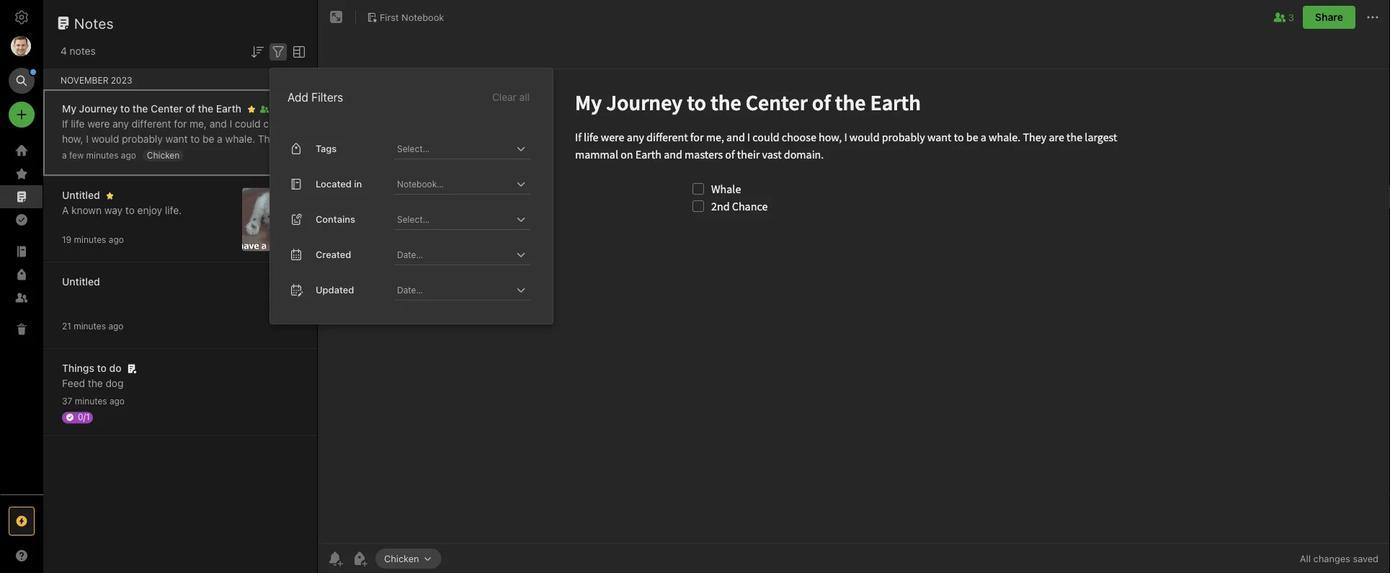 Task type: describe. For each thing, give the bounding box(es) containing it.
click to expand image
[[37, 546, 48, 564]]

1 horizontal spatial earth
[[216, 103, 242, 115]]

my journey to the center of the earth
[[62, 103, 242, 115]]

are
[[62, 148, 77, 160]]

the inside if life were any different for me, and i could choose how, i would probably want to be a whale. they are the largest mammal on earth and masters of their vast d...
[[79, 148, 94, 160]]

masters
[[236, 148, 273, 160]]

the up different
[[133, 103, 148, 115]]

first notebook
[[380, 12, 444, 22]]

the down things to do
[[88, 377, 103, 389]]

0 vertical spatial i
[[230, 118, 232, 130]]

chicken button
[[376, 549, 442, 569]]

Note Editor text field
[[318, 69, 1391, 544]]

to left the 'do'
[[97, 362, 107, 374]]

would
[[91, 133, 119, 145]]

notes
[[74, 14, 114, 31]]

3
[[1289, 12, 1295, 23]]

mammal
[[132, 148, 171, 160]]

known
[[71, 204, 102, 216]]

4
[[61, 45, 67, 57]]

be
[[203, 133, 214, 145]]

Account field
[[0, 32, 43, 61]]

to right way
[[125, 204, 135, 216]]

ago up d... at the top
[[121, 150, 136, 160]]

 date picker field for updated
[[394, 280, 544, 300]]

changes
[[1314, 553, 1351, 564]]

Add filters field
[[270, 42, 287, 60]]

Tags field
[[394, 138, 531, 159]]

updated
[[316, 284, 354, 295]]

a known way to enjoy life.
[[62, 204, 182, 216]]

tags
[[316, 143, 337, 154]]

 input text field
[[396, 138, 513, 158]]

a
[[62, 204, 69, 216]]

saved
[[1354, 553, 1379, 564]]

center
[[151, 103, 183, 115]]

account image
[[11, 36, 31, 56]]

37 minutes ago
[[62, 396, 125, 406]]

4 notes
[[61, 45, 96, 57]]

note window element
[[318, 0, 1391, 573]]

whale.
[[225, 133, 255, 145]]

0 horizontal spatial i
[[86, 133, 89, 145]]

Contains field
[[394, 209, 531, 230]]

expand note image
[[328, 9, 345, 26]]

november
[[61, 75, 108, 85]]

me,
[[190, 118, 207, 130]]

Add tag field
[[445, 553, 553, 565]]

add a reminder image
[[327, 550, 344, 567]]

dog
[[106, 377, 124, 389]]

were
[[87, 118, 110, 130]]

thumbnail image
[[242, 188, 306, 251]]

life.
[[165, 204, 182, 216]]

things
[[62, 362, 94, 374]]

if
[[62, 118, 68, 130]]

37
[[62, 396, 72, 406]]

clear all
[[492, 91, 530, 103]]

19 minutes ago
[[62, 235, 124, 245]]

their
[[62, 163, 83, 175]]

probably
[[122, 133, 163, 145]]

minutes for 19
[[74, 235, 106, 245]]

november 2023
[[61, 75, 132, 85]]

all changes saved
[[1301, 553, 1379, 564]]

feed the dog
[[62, 377, 124, 389]]

could
[[235, 118, 261, 130]]

add tag image
[[351, 550, 368, 567]]

how,
[[62, 133, 83, 145]]

first
[[380, 12, 399, 22]]

chicken inside button
[[384, 553, 419, 564]]

minutes up vast
[[86, 150, 119, 160]]

ago for 21 minutes ago
[[108, 321, 124, 331]]

upgrade image
[[13, 513, 30, 530]]

on
[[174, 148, 186, 160]]

notes
[[70, 45, 96, 57]]

untitled for minutes
[[62, 276, 100, 288]]

all
[[520, 91, 530, 103]]



Task type: locate. For each thing, give the bounding box(es) containing it.
0 vertical spatial chicken
[[147, 150, 180, 160]]

1 vertical spatial date…
[[397, 285, 423, 295]]

i right the how,
[[86, 133, 89, 145]]

0 horizontal spatial of
[[186, 103, 195, 115]]

2  input text field from the top
[[396, 209, 513, 229]]

few
[[69, 150, 84, 160]]

things to do
[[62, 362, 121, 374]]

0/1
[[78, 412, 90, 422]]

Located in field
[[394, 174, 531, 195]]

2 date… from the top
[[397, 285, 423, 295]]

21
[[62, 321, 71, 331]]

enjoy
[[137, 204, 162, 216]]

any
[[113, 118, 129, 130]]

chicken
[[147, 150, 180, 160], [384, 553, 419, 564]]

and down whale.
[[216, 148, 233, 160]]

 input text field down located in 'field'
[[396, 209, 513, 229]]

choose
[[263, 118, 297, 130]]

tree
[[0, 139, 43, 494]]

if life were any different for me, and i could choose how, i would probably want to be a whale. they are the largest mammal on earth and masters of their vast d...
[[62, 118, 297, 175]]

settings image
[[13, 9, 30, 26]]

ago for 19 minutes ago
[[109, 235, 124, 245]]

minutes for 37
[[75, 396, 107, 406]]

Sort options field
[[249, 42, 266, 60]]

my
[[62, 103, 76, 115]]

journey
[[79, 103, 118, 115]]

1  input text field from the top
[[396, 174, 513, 194]]

1 horizontal spatial of
[[276, 148, 285, 160]]

ago down dog
[[110, 396, 125, 406]]

clear
[[492, 91, 517, 103]]

they
[[258, 133, 281, 145]]

1 vertical spatial i
[[86, 133, 89, 145]]

of up me,
[[186, 103, 195, 115]]

 input text field inside contains field
[[396, 209, 513, 229]]

19
[[62, 235, 72, 245]]

a few minutes ago
[[62, 150, 136, 160]]

minutes right 19
[[74, 235, 106, 245]]

 Date picker field
[[394, 244, 544, 265], [394, 280, 544, 300]]

share
[[1316, 11, 1344, 23]]

0 vertical spatial of
[[186, 103, 195, 115]]

of down the they
[[276, 148, 285, 160]]

0 horizontal spatial a
[[62, 150, 67, 160]]

View options field
[[287, 42, 308, 60]]

created
[[316, 249, 351, 260]]

way
[[104, 204, 123, 216]]

to
[[120, 103, 130, 115], [191, 133, 200, 145], [125, 204, 135, 216], [97, 362, 107, 374]]

0 vertical spatial date…
[[397, 249, 423, 259]]

feed
[[62, 377, 85, 389]]

and up be
[[210, 118, 227, 130]]

of
[[186, 103, 195, 115], [276, 148, 285, 160]]

2023
[[111, 75, 132, 85]]

to up any
[[120, 103, 130, 115]]

minutes right 21
[[74, 321, 106, 331]]

WHAT'S NEW field
[[0, 544, 43, 567]]

largest
[[97, 148, 129, 160]]

untitled down the 19 minutes ago
[[62, 276, 100, 288]]

add
[[288, 90, 309, 104]]

first notebook button
[[362, 7, 449, 27]]

date… for updated
[[397, 285, 423, 295]]

21 minutes ago
[[62, 321, 124, 331]]

2  date picker field from the top
[[394, 280, 544, 300]]

a left few
[[62, 150, 67, 160]]

filters
[[312, 90, 343, 104]]

1 vertical spatial a
[[62, 150, 67, 160]]

1 vertical spatial and
[[216, 148, 233, 160]]

earth up could
[[216, 103, 242, 115]]

in
[[354, 178, 362, 189]]

1 vertical spatial of
[[276, 148, 285, 160]]

the up me,
[[198, 103, 213, 115]]

the up vast
[[79, 148, 94, 160]]

all
[[1301, 553, 1311, 564]]

minutes for 21
[[74, 321, 106, 331]]

ago down way
[[109, 235, 124, 245]]

0 vertical spatial  date picker field
[[394, 244, 544, 265]]

share button
[[1303, 6, 1356, 29]]

0 vertical spatial untitled
[[62, 189, 100, 201]]

a
[[217, 133, 223, 145], [62, 150, 67, 160]]

0 horizontal spatial earth
[[188, 148, 213, 160]]

0 vertical spatial  input text field
[[396, 174, 513, 194]]

located in
[[316, 178, 362, 189]]

to left be
[[191, 133, 200, 145]]

 date picker field for created
[[394, 244, 544, 265]]

life
[[71, 118, 85, 130]]

vast
[[86, 163, 105, 175]]

1 date… from the top
[[397, 249, 423, 259]]

Chicken Tag actions field
[[419, 554, 433, 564]]

1 vertical spatial untitled
[[62, 276, 100, 288]]

 input text field inside located in 'field'
[[396, 174, 513, 194]]

untitled for known
[[62, 189, 100, 201]]

want
[[166, 133, 188, 145]]

0 vertical spatial earth
[[216, 103, 242, 115]]

contains
[[316, 214, 355, 225]]

located
[[316, 178, 352, 189]]

a right be
[[217, 133, 223, 145]]

More actions field
[[1365, 6, 1382, 29]]

chicken right "add tag" image
[[384, 553, 419, 564]]

untitled
[[62, 189, 100, 201], [62, 276, 100, 288]]

more actions image
[[1365, 9, 1382, 26]]

1  date picker field from the top
[[394, 244, 544, 265]]

1 vertical spatial chicken
[[384, 553, 419, 564]]

 input text field
[[396, 174, 513, 194], [396, 209, 513, 229]]

minutes
[[86, 150, 119, 160], [74, 235, 106, 245], [74, 321, 106, 331], [75, 396, 107, 406]]

earth inside if life were any different for me, and i could choose how, i would probably want to be a whale. they are the largest mammal on earth and masters of their vast d...
[[188, 148, 213, 160]]

date… for created
[[397, 249, 423, 259]]

clear all button
[[491, 89, 531, 106]]

d...
[[108, 163, 123, 175]]

notebook
[[402, 12, 444, 22]]

ago up the 'do'
[[108, 321, 124, 331]]

date…
[[397, 249, 423, 259], [397, 285, 423, 295]]

home image
[[13, 142, 30, 159]]

earth down be
[[188, 148, 213, 160]]

 input text field for located in
[[396, 174, 513, 194]]

1 horizontal spatial a
[[217, 133, 223, 145]]

0 horizontal spatial chicken
[[147, 150, 180, 160]]

of inside if life were any different for me, and i could choose how, i would probably want to be a whale. they are the largest mammal on earth and masters of their vast d...
[[276, 148, 285, 160]]

1 vertical spatial  input text field
[[396, 209, 513, 229]]

ago
[[121, 150, 136, 160], [109, 235, 124, 245], [108, 321, 124, 331], [110, 396, 125, 406]]

1 untitled from the top
[[62, 189, 100, 201]]

and
[[210, 118, 227, 130], [216, 148, 233, 160]]

2 untitled from the top
[[62, 276, 100, 288]]

for
[[174, 118, 187, 130]]

1 horizontal spatial i
[[230, 118, 232, 130]]

minutes up 0/1
[[75, 396, 107, 406]]

to inside if life were any different for me, and i could choose how, i would probably want to be a whale. they are the largest mammal on earth and masters of their vast d...
[[191, 133, 200, 145]]

the
[[133, 103, 148, 115], [198, 103, 213, 115], [79, 148, 94, 160], [88, 377, 103, 389]]

1 horizontal spatial chicken
[[384, 553, 419, 564]]

untitled up known
[[62, 189, 100, 201]]

different
[[132, 118, 171, 130]]

a inside if life were any different for me, and i could choose how, i would probably want to be a whale. they are the largest mammal on earth and masters of their vast d...
[[217, 133, 223, 145]]

do
[[109, 362, 121, 374]]

add filters image
[[270, 43, 287, 60]]

 input text field down  input text box at the top left
[[396, 174, 513, 194]]

earth
[[216, 103, 242, 115], [188, 148, 213, 160]]

3 button
[[1272, 9, 1295, 26]]

0 vertical spatial a
[[217, 133, 223, 145]]

0 vertical spatial and
[[210, 118, 227, 130]]

add filters
[[288, 90, 343, 104]]

i left could
[[230, 118, 232, 130]]

ago for 37 minutes ago
[[110, 396, 125, 406]]

1 vertical spatial  date picker field
[[394, 280, 544, 300]]

i
[[230, 118, 232, 130], [86, 133, 89, 145]]

chicken down want
[[147, 150, 180, 160]]

1 vertical spatial earth
[[188, 148, 213, 160]]

 input text field for contains
[[396, 209, 513, 229]]



Task type: vqa. For each thing, say whether or not it's contained in the screenshot.
settings,
no



